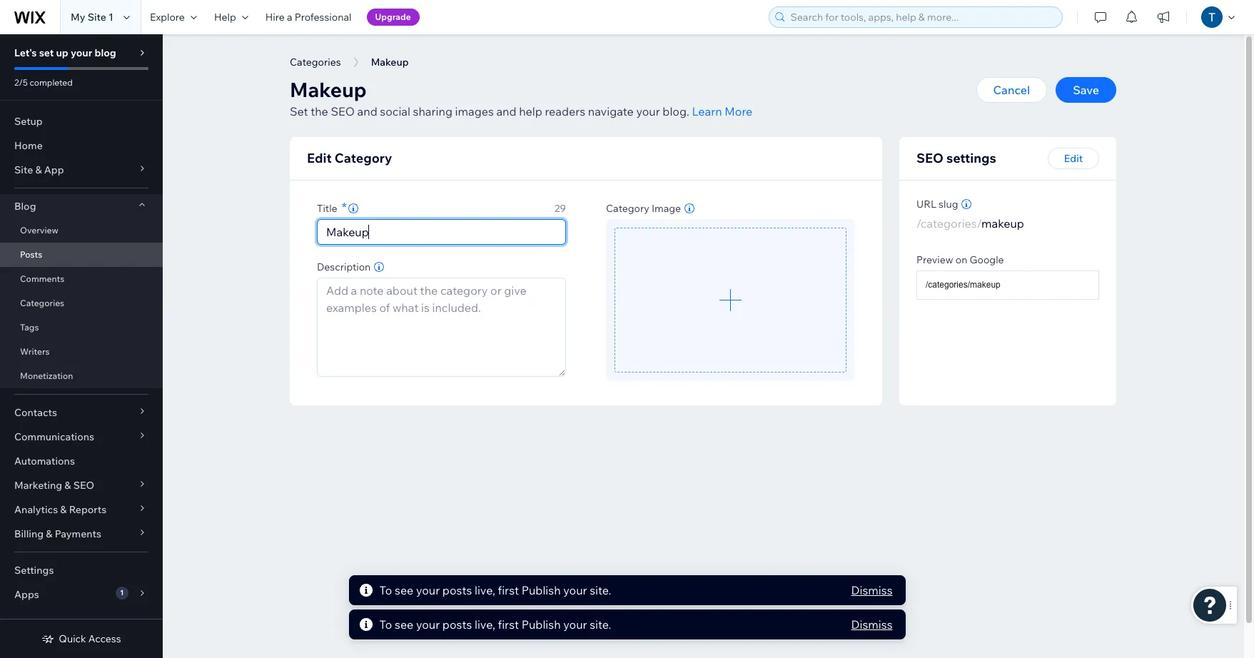 Task type: describe. For each thing, give the bounding box(es) containing it.
2 publish from the top
[[522, 618, 561, 632]]

quick
[[59, 633, 86, 646]]

your inside makeup set the seo and social sharing images and help readers navigate your blog. learn more
[[637, 104, 660, 119]]

seo settings
[[917, 150, 997, 166]]

contacts
[[14, 406, 57, 419]]

marketing & seo button
[[0, 473, 163, 498]]

completed
[[30, 77, 73, 88]]

images
[[455, 104, 494, 119]]

1 vertical spatial category
[[606, 202, 650, 215]]

hire a professional
[[265, 11, 352, 24]]

see for 2nd alert
[[395, 618, 414, 632]]

seo inside makeup set the seo and social sharing images and help readers navigate your blog. learn more
[[331, 104, 355, 119]]

home
[[14, 139, 43, 152]]

to for 1st alert from the top of the page
[[380, 583, 392, 598]]

monetization
[[20, 371, 73, 381]]

to see your posts live, first publish your site. for second dismiss button
[[380, 618, 612, 632]]

posts link
[[0, 243, 163, 267]]

social
[[380, 104, 411, 119]]

app
[[44, 164, 64, 176]]

& for site
[[35, 164, 42, 176]]

posts
[[20, 249, 42, 260]]

let's set up your blog
[[14, 46, 116, 59]]

1 alert from the top
[[349, 576, 906, 606]]

slug
[[939, 198, 959, 211]]

makeup
[[290, 77, 367, 102]]

site & app
[[14, 164, 64, 176]]

first for 1st alert from the top of the page
[[498, 583, 519, 598]]

automations
[[14, 455, 75, 468]]

billing & payments
[[14, 528, 101, 541]]

makeup
[[982, 216, 1025, 231]]

analytics & reports
[[14, 503, 107, 516]]

upgrade button
[[367, 9, 420, 26]]

title
[[317, 202, 338, 215]]

1 inside sidebar element
[[120, 588, 124, 598]]

title *
[[317, 199, 347, 215]]

tags
[[20, 322, 39, 333]]

billing & payments button
[[0, 522, 163, 546]]

& for marketing
[[64, 479, 71, 492]]

categories for 'categories' link
[[20, 298, 64, 308]]

to for 2nd alert
[[380, 618, 392, 632]]

quick access button
[[42, 633, 121, 646]]

reports
[[69, 503, 107, 516]]

writers link
[[0, 340, 163, 364]]

apps
[[14, 588, 39, 601]]

a
[[287, 11, 292, 24]]

blog
[[95, 46, 116, 59]]

marketing
[[14, 479, 62, 492]]

hire
[[265, 11, 285, 24]]

0 vertical spatial category
[[335, 150, 392, 166]]

/categories/ makeup
[[917, 216, 1025, 231]]

0 horizontal spatial 1
[[109, 11, 113, 24]]

automations link
[[0, 449, 163, 473]]

analytics
[[14, 503, 58, 516]]

help button
[[206, 0, 257, 34]]

set
[[39, 46, 54, 59]]

description
[[317, 260, 371, 273]]

dismiss for first dismiss button from the top of the page
[[852, 583, 893, 598]]

preview on google
[[917, 254, 1005, 266]]

blog
[[14, 200, 36, 213]]

1 site. from the top
[[590, 583, 612, 598]]

navigate
[[588, 104, 634, 119]]

explore
[[150, 11, 185, 24]]

1 dismiss button from the top
[[852, 582, 893, 599]]

preview
[[917, 254, 954, 266]]

29
[[555, 202, 566, 215]]

my
[[71, 11, 85, 24]]

my site 1
[[71, 11, 113, 24]]

payments
[[55, 528, 101, 541]]

sharing
[[413, 104, 453, 119]]

/categories/
[[917, 216, 982, 231]]

communications
[[14, 431, 94, 443]]

edit for edit
[[1065, 152, 1083, 165]]

Search for tools, apps, help & more... field
[[787, 7, 1058, 27]]

readers
[[545, 104, 586, 119]]

analytics & reports button
[[0, 498, 163, 522]]

professional
[[295, 11, 352, 24]]

writers
[[20, 346, 50, 357]]

marketing & seo
[[14, 479, 94, 492]]

overview
[[20, 225, 58, 236]]

overview link
[[0, 219, 163, 243]]

2 and from the left
[[497, 104, 517, 119]]

monetization link
[[0, 364, 163, 388]]

site inside dropdown button
[[14, 164, 33, 176]]

communications button
[[0, 425, 163, 449]]

/categories/makeup
[[926, 280, 1001, 290]]

edit for edit category
[[307, 150, 332, 166]]



Task type: locate. For each thing, give the bounding box(es) containing it.
1 vertical spatial categories
[[20, 298, 64, 308]]

alert
[[349, 576, 906, 606], [349, 610, 906, 640]]

access
[[88, 633, 121, 646]]

contacts button
[[0, 401, 163, 425]]

and
[[357, 104, 378, 119], [497, 104, 517, 119]]

0 vertical spatial dismiss
[[852, 583, 893, 598]]

dismiss
[[852, 583, 893, 598], [852, 618, 893, 632]]

0 vertical spatial to
[[380, 583, 392, 598]]

save button
[[1056, 77, 1117, 103]]

category image
[[606, 202, 681, 215]]

1 vertical spatial seo
[[917, 150, 944, 166]]

and left social
[[357, 104, 378, 119]]

1 posts from the top
[[443, 583, 472, 598]]

categories
[[290, 56, 341, 69], [20, 298, 64, 308]]

1 vertical spatial first
[[498, 618, 519, 632]]

1 vertical spatial dismiss
[[852, 618, 893, 632]]

0 vertical spatial site.
[[590, 583, 612, 598]]

&
[[35, 164, 42, 176], [64, 479, 71, 492], [60, 503, 67, 516], [46, 528, 52, 541]]

2 horizontal spatial seo
[[917, 150, 944, 166]]

seo left 'settings'
[[917, 150, 944, 166]]

comments link
[[0, 267, 163, 291]]

1 horizontal spatial site
[[88, 11, 106, 24]]

0 horizontal spatial and
[[357, 104, 378, 119]]

0 vertical spatial to see your posts live, first publish your site.
[[380, 583, 612, 598]]

2 live, from the top
[[475, 618, 496, 632]]

1 and from the left
[[357, 104, 378, 119]]

learn more link
[[692, 103, 753, 120]]

& up analytics & reports
[[64, 479, 71, 492]]

2 first from the top
[[498, 618, 519, 632]]

0 vertical spatial first
[[498, 583, 519, 598]]

1 vertical spatial site
[[14, 164, 33, 176]]

Title field
[[322, 220, 561, 244]]

0 vertical spatial categories
[[290, 56, 341, 69]]

2 to see your posts live, first publish your site. from the top
[[380, 618, 612, 632]]

0 vertical spatial live,
[[475, 583, 496, 598]]

your inside sidebar element
[[71, 46, 92, 59]]

0 vertical spatial see
[[395, 583, 414, 598]]

0 horizontal spatial edit
[[307, 150, 332, 166]]

first for 2nd alert
[[498, 618, 519, 632]]

to
[[380, 583, 392, 598], [380, 618, 392, 632]]

upgrade
[[375, 11, 411, 22]]

the
[[311, 104, 328, 119]]

and left help
[[497, 104, 517, 119]]

categories inside button
[[290, 56, 341, 69]]

cancel
[[994, 83, 1031, 97]]

up
[[56, 46, 68, 59]]

url
[[917, 198, 937, 211]]

settings
[[14, 564, 54, 577]]

0 vertical spatial seo
[[331, 104, 355, 119]]

1 down settings link
[[120, 588, 124, 598]]

url slug
[[917, 198, 959, 211]]

& right the billing
[[46, 528, 52, 541]]

let's
[[14, 46, 37, 59]]

edit
[[307, 150, 332, 166], [1065, 152, 1083, 165]]

categories for categories button
[[290, 56, 341, 69]]

1 dismiss from the top
[[852, 583, 893, 598]]

site right my
[[88, 11, 106, 24]]

0 vertical spatial dismiss button
[[852, 582, 893, 599]]

to see your posts live, first publish your site. for first dismiss button from the top of the page
[[380, 583, 612, 598]]

home link
[[0, 134, 163, 158]]

google
[[970, 254, 1005, 266]]

2 site. from the top
[[590, 618, 612, 632]]

help
[[519, 104, 543, 119]]

1 vertical spatial publish
[[522, 618, 561, 632]]

1 right my
[[109, 11, 113, 24]]

site & app button
[[0, 158, 163, 182]]

0 horizontal spatial site
[[14, 164, 33, 176]]

hire a professional link
[[257, 0, 360, 34]]

& left the reports at the left bottom of page
[[60, 503, 67, 516]]

2 posts from the top
[[443, 618, 472, 632]]

image
[[652, 202, 681, 215]]

2 see from the top
[[395, 618, 414, 632]]

2/5
[[14, 77, 28, 88]]

0 vertical spatial posts
[[443, 583, 472, 598]]

edit inside button
[[1065, 152, 1083, 165]]

2 alert from the top
[[349, 610, 906, 640]]

0 horizontal spatial categories
[[20, 298, 64, 308]]

setup
[[14, 115, 43, 128]]

1 vertical spatial alert
[[349, 610, 906, 640]]

& inside dropdown button
[[35, 164, 42, 176]]

0 horizontal spatial seo
[[73, 479, 94, 492]]

1 vertical spatial site.
[[590, 618, 612, 632]]

Description text field
[[318, 278, 566, 376]]

setup link
[[0, 109, 163, 134]]

dismiss for second dismiss button
[[852, 618, 893, 632]]

1 vertical spatial posts
[[443, 618, 472, 632]]

edit down save on the right
[[1065, 152, 1083, 165]]

1 live, from the top
[[475, 583, 496, 598]]

settings
[[947, 150, 997, 166]]

1 first from the top
[[498, 583, 519, 598]]

publish
[[522, 583, 561, 598], [522, 618, 561, 632]]

seo up analytics & reports popup button
[[73, 479, 94, 492]]

2 dismiss button from the top
[[852, 616, 893, 633]]

set
[[290, 104, 308, 119]]

2 dismiss from the top
[[852, 618, 893, 632]]

1 to from the top
[[380, 583, 392, 598]]

site down home
[[14, 164, 33, 176]]

live, for second dismiss button
[[475, 618, 496, 632]]

blog button
[[0, 194, 163, 219]]

categories button
[[283, 51, 348, 73]]

2/5 completed
[[14, 77, 73, 88]]

1
[[109, 11, 113, 24], [120, 588, 124, 598]]

categories inside sidebar element
[[20, 298, 64, 308]]

1 horizontal spatial category
[[606, 202, 650, 215]]

1 to see your posts live, first publish your site. from the top
[[380, 583, 612, 598]]

& for analytics
[[60, 503, 67, 516]]

0 vertical spatial alert
[[349, 576, 906, 606]]

live,
[[475, 583, 496, 598], [475, 618, 496, 632]]

live, for first dismiss button from the top of the page
[[475, 583, 496, 598]]

0 horizontal spatial category
[[335, 150, 392, 166]]

category up *
[[335, 150, 392, 166]]

1 horizontal spatial categories
[[290, 56, 341, 69]]

site.
[[590, 583, 612, 598], [590, 618, 612, 632]]

edit button
[[1048, 148, 1100, 169]]

tags link
[[0, 316, 163, 340]]

to see your posts live, first publish your site.
[[380, 583, 612, 598], [380, 618, 612, 632]]

& inside popup button
[[60, 503, 67, 516]]

categories link
[[0, 291, 163, 316]]

1 horizontal spatial 1
[[120, 588, 124, 598]]

comments
[[20, 273, 64, 284]]

2 to from the top
[[380, 618, 392, 632]]

edit category
[[307, 150, 392, 166]]

help
[[214, 11, 236, 24]]

0 vertical spatial site
[[88, 11, 106, 24]]

seo inside marketing & seo dropdown button
[[73, 479, 94, 492]]

2 vertical spatial seo
[[73, 479, 94, 492]]

billing
[[14, 528, 44, 541]]

first
[[498, 583, 519, 598], [498, 618, 519, 632]]

1 see from the top
[[395, 583, 414, 598]]

1 publish from the top
[[522, 583, 561, 598]]

quick access
[[59, 633, 121, 646]]

0 vertical spatial 1
[[109, 11, 113, 24]]

on
[[956, 254, 968, 266]]

& for billing
[[46, 528, 52, 541]]

1 vertical spatial to see your posts live, first publish your site.
[[380, 618, 612, 632]]

save
[[1073, 83, 1100, 97]]

sidebar element
[[0, 34, 163, 658]]

categories up makeup
[[290, 56, 341, 69]]

1 horizontal spatial seo
[[331, 104, 355, 119]]

0 vertical spatial publish
[[522, 583, 561, 598]]

cancel button
[[977, 77, 1048, 103]]

*
[[342, 199, 347, 215]]

1 horizontal spatial edit
[[1065, 152, 1083, 165]]

posts
[[443, 583, 472, 598], [443, 618, 472, 632]]

1 vertical spatial to
[[380, 618, 392, 632]]

makeup set the seo and social sharing images and help readers navigate your blog. learn more
[[290, 77, 753, 119]]

1 horizontal spatial and
[[497, 104, 517, 119]]

& left app
[[35, 164, 42, 176]]

see for 1st alert from the top of the page
[[395, 583, 414, 598]]

categories down the 'comments'
[[20, 298, 64, 308]]

blog.
[[663, 104, 690, 119]]

site
[[88, 11, 106, 24], [14, 164, 33, 176]]

1 vertical spatial see
[[395, 618, 414, 632]]

1 vertical spatial 1
[[120, 588, 124, 598]]

seo right the
[[331, 104, 355, 119]]

1 vertical spatial dismiss button
[[852, 616, 893, 633]]

1 vertical spatial live,
[[475, 618, 496, 632]]

seo
[[331, 104, 355, 119], [917, 150, 944, 166], [73, 479, 94, 492]]

category left image
[[606, 202, 650, 215]]

edit down the
[[307, 150, 332, 166]]



Task type: vqa. For each thing, say whether or not it's contained in the screenshot.
the bottom you
no



